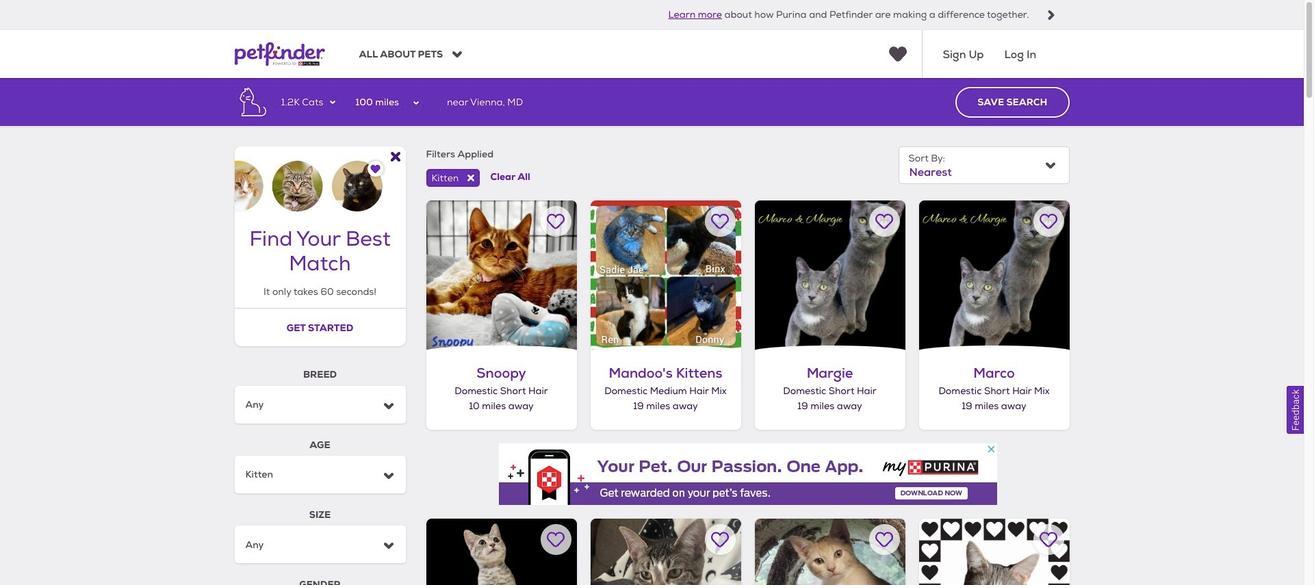 Task type: locate. For each thing, give the bounding box(es) containing it.
adrian, adoptable cat, kitten female tabby & domestic short hair mix, 19 miles away. image
[[755, 519, 906, 586]]

zucchini, adoptable cat, kitten female domestic short hair mix, 19 miles away. image
[[919, 519, 1070, 586]]

advertisement element
[[499, 443, 997, 505]]

margie, adoptable cat, kitten female domestic short hair, 19 miles away. image
[[755, 201, 906, 351]]

potential cat matches image
[[235, 147, 406, 212]]

main content
[[0, 78, 1305, 586]]



Task type: vqa. For each thing, say whether or not it's contained in the screenshot.
list item to the top
no



Task type: describe. For each thing, give the bounding box(es) containing it.
jammi lou, adoptable cat, kitten female tabby & domestic short hair mix, 19 miles away. image
[[591, 519, 741, 586]]

petfinder home image
[[235, 30, 325, 78]]

mandoo's kittens, adoptable cat, kitten female domestic medium hair mix, 19 miles away. image
[[591, 201, 741, 351]]

cairo, adoptable cat, kitten female tortoiseshell & domestic short hair mix, 19 miles away. image
[[426, 519, 577, 586]]

marco, adoptable cat, kitten male domestic short hair mix, 19 miles away. image
[[919, 201, 1070, 351]]

snoopy, adoptable cat, kitten male domestic short hair, 10 miles away. image
[[426, 201, 577, 351]]



